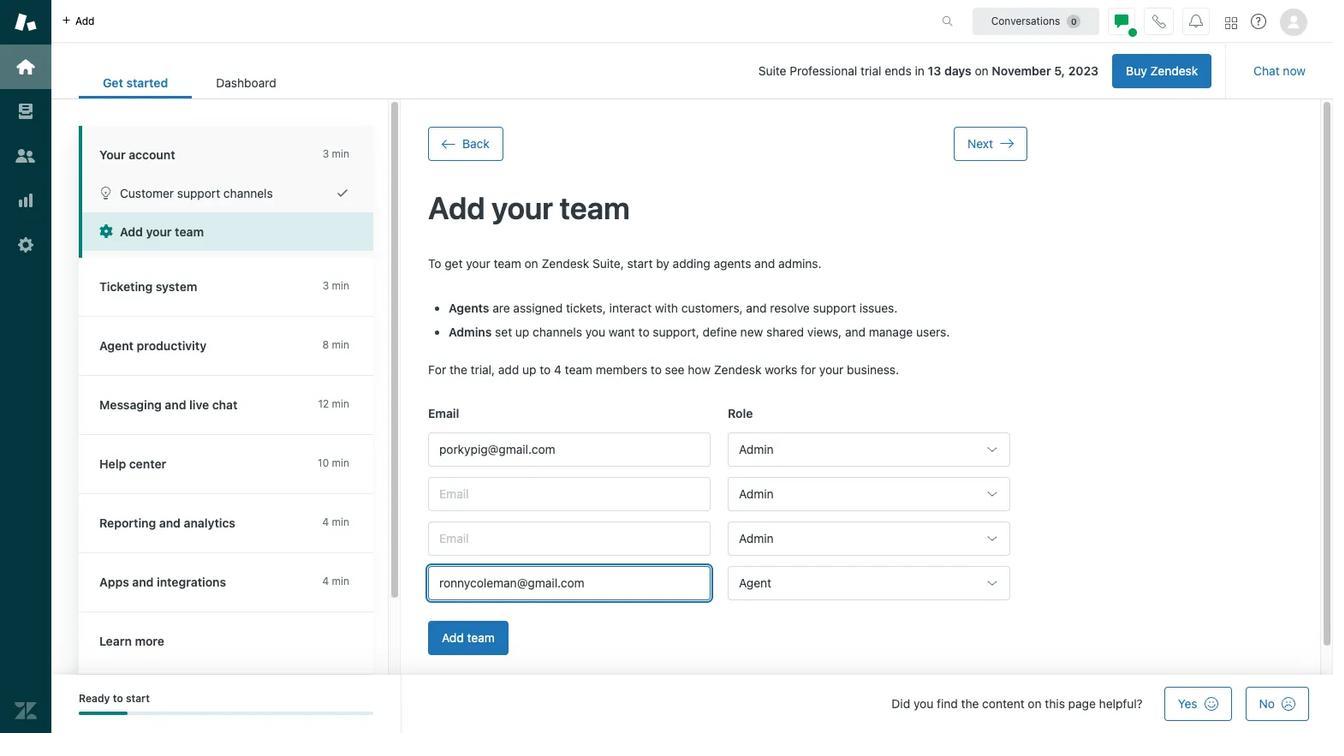 Task type: describe. For each thing, give the bounding box(es) containing it.
next
[[968, 136, 994, 151]]

team inside button
[[175, 224, 204, 239]]

analytics
[[184, 516, 236, 530]]

to left "see"
[[651, 362, 662, 377]]

1 vertical spatial add
[[498, 362, 519, 377]]

helpful?
[[1100, 696, 1143, 711]]

add your team inside content-title region
[[428, 189, 630, 226]]

admin button for third the email field from the bottom
[[728, 477, 1011, 511]]

did you find the content on this page helpful?
[[892, 696, 1143, 711]]

agent button
[[728, 566, 1011, 600]]

footer containing did you find the content on this page helpful?
[[51, 675, 1334, 733]]

conversations button
[[973, 7, 1100, 35]]

now
[[1284, 63, 1306, 78]]

reporting and analytics
[[99, 516, 236, 530]]

adding
[[673, 256, 711, 271]]

did
[[892, 696, 911, 711]]

get started image
[[15, 56, 37, 78]]

4 min for integrations
[[322, 575, 349, 588]]

resolve
[[770, 301, 810, 315]]

min for agent productivity
[[332, 338, 349, 351]]

you inside region
[[586, 325, 606, 339]]

back button
[[428, 127, 503, 161]]

see
[[665, 362, 685, 377]]

no button
[[1246, 687, 1310, 721]]

add team
[[442, 630, 495, 645]]

customer
[[120, 186, 174, 200]]

manage
[[869, 325, 913, 339]]

new
[[741, 325, 763, 339]]

buy
[[1127, 63, 1148, 78]]

10
[[318, 457, 329, 469]]

your right the get
[[466, 256, 491, 271]]

agent for agent
[[739, 576, 772, 590]]

add button
[[51, 0, 105, 42]]

learn more
[[99, 634, 164, 648]]

12 min
[[318, 397, 349, 410]]

2023
[[1069, 63, 1099, 78]]

3 min for ticketing system
[[323, 279, 349, 292]]

get help image
[[1251, 14, 1267, 29]]

admin for 1st the email field from the top
[[739, 442, 774, 457]]

zendesk inside button
[[1151, 63, 1199, 78]]

admin for second the email field from the bottom of the page
[[739, 531, 774, 546]]

started
[[126, 75, 168, 90]]

by
[[656, 256, 670, 271]]

role
[[728, 406, 753, 421]]

4 for apps and integrations
[[322, 575, 329, 588]]

and up new
[[746, 301, 767, 315]]

3 for system
[[323, 279, 329, 292]]

0 vertical spatial on
[[975, 63, 989, 78]]

chat
[[212, 397, 238, 412]]

november
[[992, 63, 1052, 78]]

8 min
[[323, 338, 349, 351]]

your account
[[99, 147, 175, 162]]

how
[[688, 362, 711, 377]]

suite,
[[593, 256, 624, 271]]

agent for agent productivity
[[99, 338, 134, 353]]

main element
[[0, 0, 51, 733]]

back
[[463, 136, 490, 151]]

1 vertical spatial start
[[126, 692, 150, 705]]

want
[[609, 325, 635, 339]]

1 horizontal spatial channels
[[533, 325, 582, 339]]

button displays agent's chat status as online. image
[[1115, 14, 1129, 28]]

customer support channels
[[120, 186, 273, 200]]

chat now button
[[1240, 54, 1320, 88]]

customers,
[[682, 301, 743, 315]]

5,
[[1055, 63, 1066, 78]]

messaging
[[99, 397, 162, 412]]

business.
[[847, 362, 900, 377]]

professional
[[790, 63, 858, 78]]

tickets,
[[566, 301, 606, 315]]

3 min for your account
[[323, 147, 349, 160]]

2 horizontal spatial on
[[1028, 696, 1042, 711]]

to get your team on zendesk suite, start by adding agents and admins.
[[428, 256, 822, 271]]

notifications image
[[1190, 14, 1204, 28]]

and left "analytics"
[[159, 516, 181, 530]]

days
[[945, 63, 972, 78]]

4 email field from the top
[[428, 566, 711, 600]]

add your team inside button
[[120, 224, 204, 239]]

4 min for analytics
[[322, 516, 349, 529]]

4 inside region
[[554, 362, 562, 377]]

3 email field from the top
[[428, 522, 711, 556]]

for the trial, add up to 4 team members to see how zendesk works for your business.
[[428, 362, 900, 377]]

your inside content-title region
[[492, 189, 553, 226]]

min for reporting and analytics
[[332, 516, 349, 529]]

agents are assigned tickets, interact with customers, and resolve support issues.
[[449, 301, 898, 315]]

ticketing
[[99, 279, 153, 294]]

chat now
[[1254, 63, 1306, 78]]

0 vertical spatial up
[[516, 325, 530, 339]]

your
[[99, 147, 126, 162]]

2 vertical spatial zendesk
[[714, 362, 762, 377]]

to up "progress bar" image
[[113, 692, 123, 705]]

yes
[[1178, 696, 1198, 711]]

progress-bar progress bar
[[79, 712, 373, 716]]

shared
[[767, 325, 804, 339]]

trial
[[861, 63, 882, 78]]

buy zendesk
[[1127, 63, 1199, 78]]

November 5, 2023 text field
[[992, 63, 1099, 78]]

are
[[493, 301, 510, 315]]

the inside region
[[450, 362, 468, 377]]

works
[[765, 362, 798, 377]]

1 vertical spatial up
[[523, 362, 537, 377]]

no
[[1260, 696, 1275, 711]]

support,
[[653, 325, 700, 339]]

in
[[915, 63, 925, 78]]

reporting image
[[15, 189, 37, 212]]

assigned
[[513, 301, 563, 315]]

0 horizontal spatial zendesk
[[542, 256, 590, 271]]

your inside add your team button
[[146, 224, 172, 239]]

add inside dropdown button
[[75, 14, 95, 27]]

system
[[156, 279, 197, 294]]

min for apps and integrations
[[332, 575, 349, 588]]

min for messaging and live chat
[[332, 397, 349, 410]]

more
[[135, 634, 164, 648]]

ready
[[79, 692, 110, 705]]

support inside region
[[813, 301, 857, 315]]

support inside button
[[177, 186, 220, 200]]

chat
[[1254, 63, 1280, 78]]



Task type: vqa. For each thing, say whether or not it's contained in the screenshot.
Close image
no



Task type: locate. For each thing, give the bounding box(es) containing it.
members
[[596, 362, 648, 377]]

3 min inside the your account heading
[[323, 147, 349, 160]]

suite
[[759, 63, 787, 78]]

2 admin from the top
[[739, 487, 774, 501]]

3 for account
[[323, 147, 329, 160]]

Email field
[[428, 433, 711, 467], [428, 477, 711, 511], [428, 522, 711, 556], [428, 566, 711, 600]]

admins.
[[779, 256, 822, 271]]

2 vertical spatial admin button
[[728, 522, 1011, 556]]

progress bar image
[[79, 712, 128, 716]]

and right agents
[[755, 256, 775, 271]]

start
[[627, 256, 653, 271], [126, 692, 150, 705]]

customers image
[[15, 145, 37, 167]]

dashboard tab
[[192, 67, 300, 99]]

1 3 min from the top
[[323, 147, 349, 160]]

2 email field from the top
[[428, 477, 711, 511]]

learn more button
[[79, 612, 370, 671]]

on up assigned
[[525, 256, 539, 271]]

add your team
[[428, 189, 630, 226], [120, 224, 204, 239]]

start inside region
[[627, 256, 653, 271]]

3 admin from the top
[[739, 531, 774, 546]]

admin button for 1st the email field from the top
[[728, 433, 1011, 467]]

2 vertical spatial on
[[1028, 696, 1042, 711]]

content-title region
[[428, 188, 1028, 228]]

0 horizontal spatial on
[[525, 256, 539, 271]]

for
[[428, 362, 446, 377]]

1 horizontal spatial start
[[627, 256, 653, 271]]

add
[[428, 189, 485, 226], [120, 224, 143, 239], [442, 630, 464, 645]]

1 horizontal spatial on
[[975, 63, 989, 78]]

1 vertical spatial zendesk
[[542, 256, 590, 271]]

conversations
[[992, 14, 1061, 27]]

add your team down back
[[428, 189, 630, 226]]

agent
[[99, 338, 134, 353], [739, 576, 772, 590]]

channels down assigned
[[533, 325, 582, 339]]

4 min
[[322, 516, 349, 529], [322, 575, 349, 588]]

1 vertical spatial agent
[[739, 576, 772, 590]]

1 email field from the top
[[428, 433, 711, 467]]

0 vertical spatial 4 min
[[322, 516, 349, 529]]

1 vertical spatial support
[[813, 301, 857, 315]]

4 min from the top
[[332, 397, 349, 410]]

account
[[129, 147, 175, 162]]

1 horizontal spatial zendesk
[[714, 362, 762, 377]]

0 horizontal spatial you
[[586, 325, 606, 339]]

1 vertical spatial 3 min
[[323, 279, 349, 292]]

zendesk
[[1151, 63, 1199, 78], [542, 256, 590, 271], [714, 362, 762, 377]]

find
[[937, 696, 958, 711]]

views,
[[808, 325, 842, 339]]

0 horizontal spatial channels
[[224, 186, 273, 200]]

define
[[703, 325, 737, 339]]

0 vertical spatial zendesk
[[1151, 63, 1199, 78]]

0 vertical spatial 3
[[323, 147, 329, 160]]

0 vertical spatial the
[[450, 362, 468, 377]]

min for help center
[[332, 457, 349, 469]]

1 vertical spatial the
[[962, 696, 979, 711]]

add team button
[[428, 621, 509, 655]]

get
[[445, 256, 463, 271]]

13
[[928, 63, 942, 78]]

the right for on the left of page
[[450, 362, 468, 377]]

section
[[314, 54, 1212, 88]]

center
[[129, 457, 166, 471]]

7 min from the top
[[332, 575, 349, 588]]

add inside content-title region
[[428, 189, 485, 226]]

channels up add your team button
[[224, 186, 273, 200]]

add
[[75, 14, 95, 27], [498, 362, 519, 377]]

suite professional trial ends in 13 days on november 5, 2023
[[759, 63, 1099, 78]]

live
[[189, 397, 209, 412]]

users.
[[917, 325, 950, 339]]

up right trial,
[[523, 362, 537, 377]]

team inside content-title region
[[560, 189, 630, 226]]

admin image
[[15, 234, 37, 256]]

dashboard
[[216, 75, 276, 90]]

productivity
[[137, 338, 207, 353]]

the
[[450, 362, 468, 377], [962, 696, 979, 711]]

to right want
[[639, 325, 650, 339]]

region
[[428, 255, 1028, 676]]

apps
[[99, 575, 129, 589]]

set
[[495, 325, 512, 339]]

1 horizontal spatial agent
[[739, 576, 772, 590]]

with
[[655, 301, 678, 315]]

support up views,
[[813, 301, 857, 315]]

your
[[492, 189, 553, 226], [146, 224, 172, 239], [466, 256, 491, 271], [820, 362, 844, 377]]

for
[[801, 362, 816, 377]]

3 min from the top
[[332, 338, 349, 351]]

you right did
[[914, 696, 934, 711]]

to
[[639, 325, 650, 339], [540, 362, 551, 377], [651, 362, 662, 377], [113, 692, 123, 705]]

the right find
[[962, 696, 979, 711]]

agent inside popup button
[[739, 576, 772, 590]]

min for ticketing system
[[332, 279, 349, 292]]

help
[[99, 457, 126, 471]]

add for content-title region
[[428, 189, 485, 226]]

0 vertical spatial admin
[[739, 442, 774, 457]]

1 4 min from the top
[[322, 516, 349, 529]]

0 vertical spatial channels
[[224, 186, 273, 200]]

6 min from the top
[[332, 516, 349, 529]]

1 admin from the top
[[739, 442, 774, 457]]

0 horizontal spatial add your team
[[120, 224, 204, 239]]

start left the by
[[627, 256, 653, 271]]

0 horizontal spatial the
[[450, 362, 468, 377]]

2 admin button from the top
[[728, 477, 1011, 511]]

8
[[323, 338, 329, 351]]

1 horizontal spatial the
[[962, 696, 979, 711]]

tab list containing get started
[[79, 67, 300, 99]]

1 vertical spatial 4 min
[[322, 575, 349, 588]]

add inside button
[[442, 630, 464, 645]]

and
[[755, 256, 775, 271], [746, 301, 767, 315], [845, 325, 866, 339], [165, 397, 186, 412], [159, 516, 181, 530], [132, 575, 154, 589]]

admins set up channels you want to support, define new shared views, and manage users.
[[449, 325, 950, 339]]

get
[[103, 75, 123, 90]]

0 vertical spatial 3 min
[[323, 147, 349, 160]]

start up "progress bar" image
[[126, 692, 150, 705]]

1 admin button from the top
[[728, 433, 1011, 467]]

channels
[[224, 186, 273, 200], [533, 325, 582, 339]]

1 vertical spatial channels
[[533, 325, 582, 339]]

2 horizontal spatial zendesk
[[1151, 63, 1199, 78]]

on right days
[[975, 63, 989, 78]]

your down customer
[[146, 224, 172, 239]]

add your team down customer
[[120, 224, 204, 239]]

admin button for second the email field from the bottom of the page
[[728, 522, 1011, 556]]

0 horizontal spatial start
[[126, 692, 150, 705]]

min for your account
[[332, 147, 349, 160]]

10 min
[[318, 457, 349, 469]]

zendesk left suite,
[[542, 256, 590, 271]]

zendesk products image
[[1226, 17, 1238, 29]]

0 vertical spatial start
[[627, 256, 653, 271]]

yes button
[[1165, 687, 1232, 721]]

team inside button
[[467, 630, 495, 645]]

3 inside the your account heading
[[323, 147, 329, 160]]

12
[[318, 397, 329, 410]]

1 min from the top
[[332, 147, 349, 160]]

zendesk right how
[[714, 362, 762, 377]]

zendesk support image
[[15, 11, 37, 33]]

footer
[[51, 675, 1334, 733]]

2 4 min from the top
[[322, 575, 349, 588]]

admin button
[[728, 433, 1011, 467], [728, 477, 1011, 511], [728, 522, 1011, 556]]

1 vertical spatial on
[[525, 256, 539, 271]]

0 vertical spatial agent
[[99, 338, 134, 353]]

admins
[[449, 325, 492, 339]]

2 3 min from the top
[[323, 279, 349, 292]]

1 3 from the top
[[323, 147, 329, 160]]

your account heading
[[79, 126, 373, 174]]

add right zendesk support image
[[75, 14, 95, 27]]

up right the set
[[516, 325, 530, 339]]

content
[[983, 696, 1025, 711]]

admin for third the email field from the bottom
[[739, 487, 774, 501]]

1 vertical spatial 4
[[322, 516, 329, 529]]

apps and integrations
[[99, 575, 226, 589]]

and right views,
[[845, 325, 866, 339]]

2 vertical spatial 4
[[322, 575, 329, 588]]

1 vertical spatial admin
[[739, 487, 774, 501]]

your down back button
[[492, 189, 553, 226]]

0 vertical spatial admin button
[[728, 433, 1011, 467]]

views image
[[15, 100, 37, 122]]

ticketing system
[[99, 279, 197, 294]]

add for the add team button at the left
[[442, 630, 464, 645]]

interact
[[610, 301, 652, 315]]

1 horizontal spatial you
[[914, 696, 934, 711]]

1 horizontal spatial add
[[498, 362, 519, 377]]

your right for
[[820, 362, 844, 377]]

3 admin button from the top
[[728, 522, 1011, 556]]

this
[[1045, 696, 1066, 711]]

2 vertical spatial admin
[[739, 531, 774, 546]]

zendesk image
[[15, 700, 37, 722]]

0 vertical spatial support
[[177, 186, 220, 200]]

2 min from the top
[[332, 279, 349, 292]]

0 vertical spatial you
[[586, 325, 606, 339]]

1 vertical spatial 3
[[323, 279, 329, 292]]

add inside button
[[120, 224, 143, 239]]

you down tickets,
[[586, 325, 606, 339]]

zendesk right buy
[[1151, 63, 1199, 78]]

0 horizontal spatial agent
[[99, 338, 134, 353]]

add right trial,
[[498, 362, 519, 377]]

get started
[[103, 75, 168, 90]]

help center
[[99, 457, 166, 471]]

trial,
[[471, 362, 495, 377]]

and right apps
[[132, 575, 154, 589]]

page
[[1069, 696, 1096, 711]]

min inside the your account heading
[[332, 147, 349, 160]]

to down assigned
[[540, 362, 551, 377]]

region containing to get your team on zendesk suite, start by adding agents and admins.
[[428, 255, 1028, 676]]

agents
[[449, 301, 489, 315]]

add your team button
[[82, 212, 373, 251]]

messaging and live chat
[[99, 397, 238, 412]]

4 for reporting and analytics
[[322, 516, 329, 529]]

agents
[[714, 256, 752, 271]]

1 vertical spatial admin button
[[728, 477, 1011, 511]]

channels inside button
[[224, 186, 273, 200]]

0 vertical spatial add
[[75, 14, 95, 27]]

buy zendesk button
[[1113, 54, 1212, 88]]

1 vertical spatial you
[[914, 696, 934, 711]]

learn
[[99, 634, 132, 648]]

ready to start
[[79, 692, 150, 705]]

0 horizontal spatial support
[[177, 186, 220, 200]]

issues.
[[860, 301, 898, 315]]

support up add your team button
[[177, 186, 220, 200]]

and left live
[[165, 397, 186, 412]]

on left this
[[1028, 696, 1042, 711]]

0 vertical spatial 4
[[554, 362, 562, 377]]

1 horizontal spatial add your team
[[428, 189, 630, 226]]

1 horizontal spatial support
[[813, 301, 857, 315]]

0 horizontal spatial add
[[75, 14, 95, 27]]

tab list
[[79, 67, 300, 99]]

5 min from the top
[[332, 457, 349, 469]]

section containing suite professional trial ends in
[[314, 54, 1212, 88]]

2 3 from the top
[[323, 279, 329, 292]]

3 min
[[323, 147, 349, 160], [323, 279, 349, 292]]



